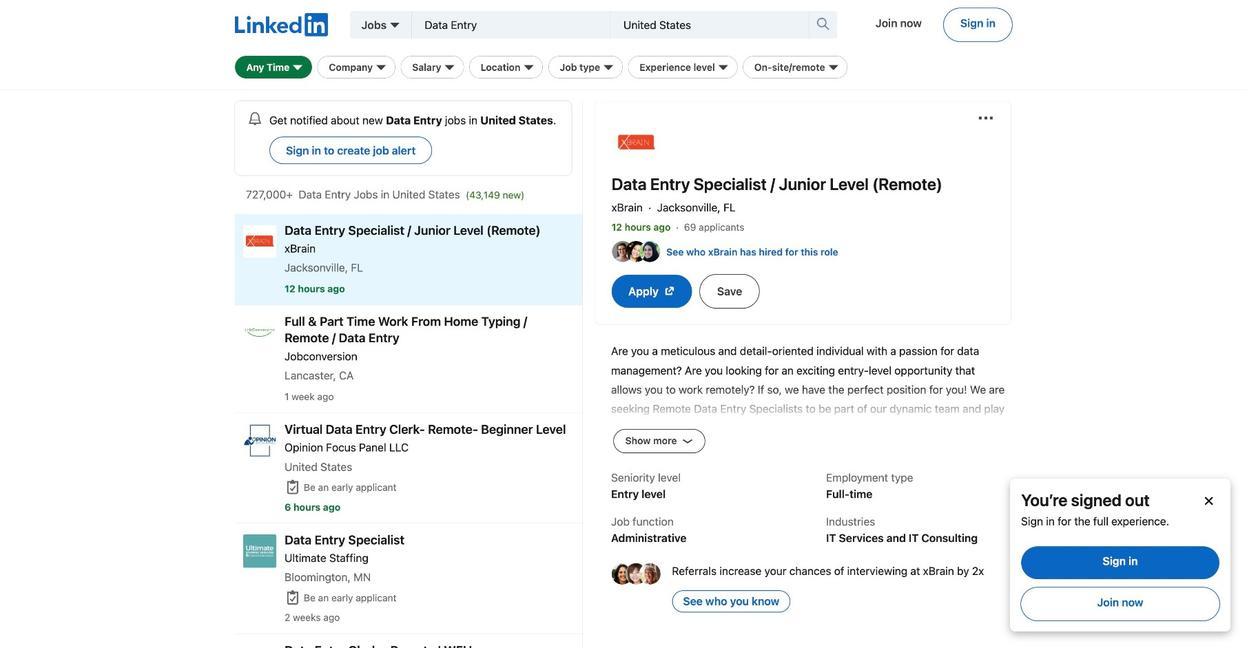 Task type: vqa. For each thing, say whether or not it's contained in the screenshot.
LinkedIn image
no



Task type: describe. For each thing, give the bounding box(es) containing it.
svg image
[[664, 286, 676, 297]]

Location search field
[[622, 17, 788, 32]]

none search field inside the primary "element"
[[412, 11, 838, 39]]



Task type: locate. For each thing, give the bounding box(es) containing it.
primary element
[[235, 0, 1013, 52]]

Search job titles or companies search field
[[423, 17, 589, 32]]

xbrain image
[[612, 118, 662, 168]]

0 vertical spatial svg image
[[285, 480, 301, 496]]

svg image
[[285, 480, 301, 496], [285, 590, 301, 607]]

None search field
[[412, 11, 838, 39]]

1 svg image from the top
[[285, 480, 301, 496]]

1 vertical spatial svg image
[[285, 590, 301, 607]]

2 svg image from the top
[[285, 590, 301, 607]]

dialog
[[1011, 479, 1231, 632]]

main content
[[235, 101, 583, 649]]



